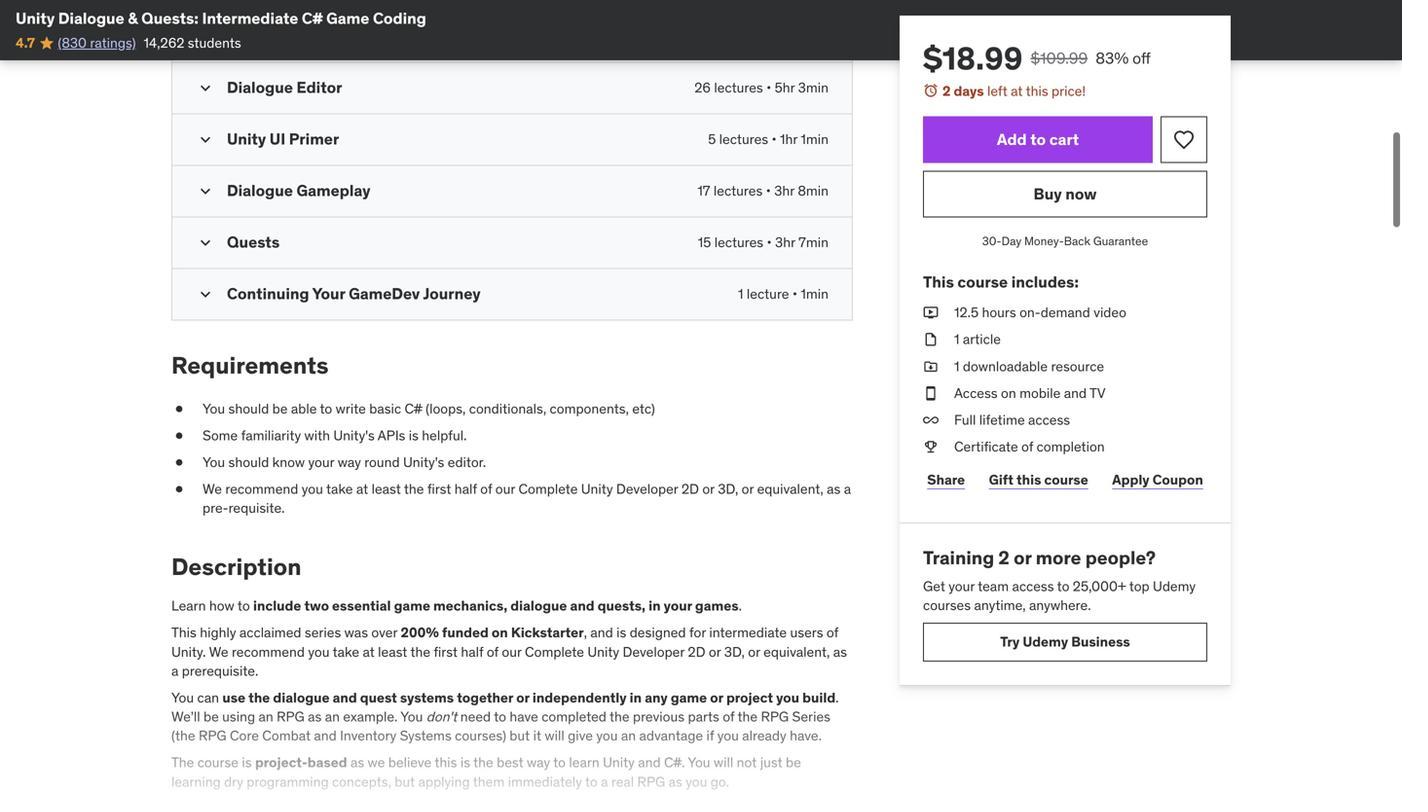 Task type: vqa. For each thing, say whether or not it's contained in the screenshot.
completion
yes



Task type: locate. For each thing, give the bounding box(es) containing it.
but inside as we believe this is the best way to learn unity and c#. you will not just be learning dry programming concepts, but applying them immediately to a real rpg as you go.
[[395, 773, 415, 791]]

1 vertical spatial will
[[714, 754, 734, 772]]

3hr left 8min
[[774, 182, 795, 200]]

in up designed
[[649, 597, 661, 615]]

full
[[954, 411, 976, 429]]

developer down designed
[[623, 643, 685, 661]]

systems
[[400, 728, 452, 745]]

0 vertical spatial will
[[545, 728, 564, 745]]

downloadable
[[963, 358, 1048, 375]]

1 left lecture
[[738, 285, 743, 303]]

1 should from the top
[[228, 400, 269, 418]]

we inside , and is designed for intermediate users of unity. we recommend you take at least the first half of our complete unity developer 2d or 3d, or equivalent, as a prerequisite.
[[209, 643, 228, 661]]

the inside we recommend you take at least the first half of our complete unity developer 2d or 3d, or equivalent, as a pre-requisite.
[[404, 481, 424, 498]]

more
[[1036, 546, 1081, 570]]

1 horizontal spatial your
[[664, 597, 692, 615]]

small image for dialogue gameplay
[[196, 182, 215, 201]]

3d, inside we recommend you take at least the first half of our complete unity developer 2d or 3d, or equivalent, as a pre-requisite.
[[718, 481, 738, 498]]

0 vertical spatial equivalent,
[[757, 481, 824, 498]]

to down you can use the dialogue and quest systems together or independently in any game or project you build
[[494, 708, 506, 726]]

we recommend you take at least the first half of our complete unity developer 2d or 3d, or equivalent, as a pre-requisite.
[[203, 481, 851, 517]]

you up some
[[203, 400, 225, 418]]

this
[[1026, 82, 1048, 100], [1017, 471, 1041, 489], [435, 754, 457, 772]]

0 vertical spatial 1min
[[801, 130, 829, 148]]

udemy inside training 2 or more people? get your team access to 25,000+ top udemy courses anytime, anywhere.
[[1153, 578, 1196, 595]]

this for this course includes:
[[923, 272, 954, 292]]

you
[[203, 400, 225, 418], [203, 454, 225, 471], [171, 689, 194, 707], [400, 708, 423, 726], [688, 754, 710, 772]]

gift this course
[[989, 471, 1088, 489]]

1 vertical spatial but
[[395, 773, 415, 791]]

• for gameplay
[[766, 182, 771, 200]]

1 horizontal spatial on
[[1001, 385, 1016, 402]]

5 small image from the top
[[196, 285, 215, 304]]

users
[[790, 624, 823, 642]]

should down "familiarity"
[[228, 454, 269, 471]]

of down funded
[[487, 643, 499, 661]]

will
[[545, 728, 564, 745], [714, 754, 734, 772]]

small image left dialogue gameplay
[[196, 182, 215, 201]]

xsmall image for you should know your way round unity's editor.
[[171, 453, 187, 472]]

0 vertical spatial your
[[308, 454, 334, 471]]

and inside need to have completed the previous parts of the rpg series (the rpg core combat and inventory systems courses) but it will give you an advantage if you already have.
[[314, 728, 337, 745]]

this for this highly acclaimed series was over 200% funded on kickstarter
[[171, 624, 197, 642]]

lectures right 17
[[714, 182, 763, 200]]

ui
[[270, 129, 285, 149]]

lectures right 5
[[719, 130, 768, 148]]

unity's
[[333, 427, 375, 444], [403, 454, 444, 471]]

1 vertical spatial your
[[949, 578, 975, 595]]

xsmall image
[[196, 15, 211, 34], [923, 384, 939, 403], [923, 411, 939, 430], [171, 453, 187, 472]]

we inside we recommend you take at least the first half of our complete unity developer 2d or 3d, or equivalent, as a pre-requisite.
[[203, 481, 222, 498]]

2 up team
[[998, 546, 1010, 570]]

1min right lecture
[[801, 285, 829, 303]]

1 vertical spatial our
[[502, 643, 522, 661]]

2 should from the top
[[228, 454, 269, 471]]

1 vertical spatial dialogue
[[227, 77, 293, 97]]

write
[[336, 400, 366, 418]]

rpg up already
[[761, 708, 789, 726]]

3hr for dialogue gameplay
[[774, 182, 795, 200]]

lectures for ui
[[719, 130, 768, 148]]

alarm image
[[923, 83, 939, 98]]

1 vertical spatial 2
[[998, 546, 1010, 570]]

off
[[1133, 48, 1151, 68]]

1 for 1 downloadable resource
[[954, 358, 960, 375]]

5
[[708, 130, 716, 148]]

. inside . we'll be using an rpg as an example. you
[[836, 689, 839, 707]]

an right using
[[259, 708, 273, 726]]

4 small image from the top
[[196, 233, 215, 253]]

dialogue up combat
[[273, 689, 330, 707]]

lectures
[[714, 79, 763, 96], [719, 130, 768, 148], [714, 182, 763, 200], [714, 234, 764, 251]]

0 vertical spatial be
[[272, 400, 288, 418]]

game up parts
[[671, 689, 707, 707]]

course for this course includes:
[[958, 272, 1008, 292]]

dialogue for dialogue editor
[[227, 77, 293, 97]]

0 vertical spatial should
[[228, 400, 269, 418]]

if
[[706, 728, 714, 745]]

on right funded
[[492, 624, 508, 642]]

• left 8min
[[766, 182, 771, 200]]

be right just
[[786, 754, 801, 772]]

don't
[[426, 708, 460, 726]]

of right users
[[827, 624, 839, 642]]

your inside training 2 or more people? get your team access to 25,000+ top udemy courses anytime, anywhere.
[[949, 578, 975, 595]]

is up applying
[[460, 754, 470, 772]]

udemy inside 'link'
[[1023, 634, 1068, 651]]

0 horizontal spatial course
[[197, 754, 239, 772]]

of down editor.
[[480, 481, 492, 498]]

small image for quests
[[196, 233, 215, 253]]

0 vertical spatial game
[[394, 597, 430, 615]]

1 for 1 lecture • 1min
[[738, 285, 743, 303]]

you up we'll
[[171, 689, 194, 707]]

on down downloadable
[[1001, 385, 1016, 402]]

0 vertical spatial udemy
[[1153, 578, 1196, 595]]

dialogue up (830 ratings)
[[58, 8, 124, 28]]

unity down "quests,"
[[588, 643, 619, 661]]

of down full lifetime access
[[1021, 438, 1033, 456]]

unity
[[16, 8, 55, 28], [227, 129, 266, 149], [581, 481, 613, 498], [588, 643, 619, 661], [603, 754, 635, 772]]

0 vertical spatial half
[[455, 481, 477, 498]]

recommend
[[225, 481, 298, 498], [232, 643, 305, 661]]

0 vertical spatial access
[[1028, 411, 1070, 429]]

1 horizontal spatial be
[[272, 400, 288, 418]]

course inside 'link'
[[1044, 471, 1088, 489]]

the right use
[[248, 689, 270, 707]]

game
[[326, 8, 369, 28]]

editor.
[[448, 454, 486, 471]]

wishlist image
[[1172, 128, 1196, 152]]

you inside , and is designed for intermediate users of unity. we recommend you take at least the first half of our complete unity developer 2d or 3d, or equivalent, as a prerequisite.
[[308, 643, 330, 661]]

• left the 5hr
[[766, 79, 771, 96]]

an
[[259, 708, 273, 726], [325, 708, 340, 726], [621, 728, 636, 745]]

your up for
[[664, 597, 692, 615]]

rpg right real
[[637, 773, 665, 791]]

certificate of completion
[[954, 438, 1105, 456]]

small image left continuing on the left of the page
[[196, 285, 215, 304]]

1 vertical spatial dialogue
[[273, 689, 330, 707]]

1 horizontal spatial but
[[510, 728, 530, 745]]

0 horizontal spatial will
[[545, 728, 564, 745]]

2d
[[681, 481, 699, 498], [688, 643, 706, 661]]

rpg inside as we believe this is the best way to learn unity and c#. you will not just be learning dry programming concepts, but applying them immediately to a real rpg as you go.
[[637, 773, 665, 791]]

developer inside , and is designed for intermediate users of unity. we recommend you take at least the first half of our complete unity developer 2d or 3d, or equivalent, as a prerequisite.
[[623, 643, 685, 661]]

the up them
[[473, 754, 493, 772]]

previous
[[633, 708, 685, 726]]

5 lectures • 1hr 1min
[[708, 130, 829, 148]]

2 inside training 2 or more people? get your team access to 25,000+ top udemy courses anytime, anywhere.
[[998, 546, 1010, 570]]

2 1min from the top
[[801, 285, 829, 303]]

you for you should know your way round unity's editor.
[[203, 454, 225, 471]]

1 vertical spatial complete
[[525, 643, 584, 661]]

1 vertical spatial 2d
[[688, 643, 706, 661]]

lectures for gameplay
[[714, 182, 763, 200]]

be
[[272, 400, 288, 418], [203, 708, 219, 726], [786, 754, 801, 772]]

0 vertical spatial 3hr
[[774, 182, 795, 200]]

(830
[[58, 34, 87, 52]]

our down the kickstarter
[[502, 643, 522, 661]]

, and is designed for intermediate users of unity. we recommend you take at least the first half of our complete unity developer 2d or 3d, or equivalent, as a prerequisite.
[[171, 624, 847, 680]]

2 small image from the top
[[196, 130, 215, 149]]

2 vertical spatial course
[[197, 754, 239, 772]]

0 vertical spatial 3d,
[[718, 481, 738, 498]]

to left cart
[[1030, 130, 1046, 149]]

now
[[1065, 184, 1097, 204]]

83%
[[1096, 48, 1129, 68]]

1 vertical spatial udemy
[[1023, 634, 1068, 651]]

lectures right 15
[[714, 234, 764, 251]]

top
[[1129, 578, 1150, 595]]

of right parts
[[723, 708, 735, 726]]

2 vertical spatial 1
[[954, 358, 960, 375]]

you inside as we believe this is the best way to learn unity and c#. you will not just be learning dry programming concepts, but applying them immediately to a real rpg as you go.
[[688, 754, 710, 772]]

1 horizontal spatial a
[[601, 773, 608, 791]]

recommend inside we recommend you take at least the first half of our complete unity developer 2d or 3d, or equivalent, as a pre-requisite.
[[225, 481, 298, 498]]

0 horizontal spatial .
[[739, 597, 742, 615]]

xsmall image for access on mobile and tv
[[923, 384, 939, 403]]

0 vertical spatial on
[[1001, 385, 1016, 402]]

1 vertical spatial course
[[1044, 471, 1088, 489]]

14,262
[[144, 34, 184, 52]]

0 vertical spatial complete
[[518, 481, 578, 498]]

unity down components,
[[581, 481, 613, 498]]

xsmall image
[[923, 303, 939, 322], [923, 330, 939, 349], [923, 357, 939, 376], [171, 400, 187, 419], [171, 426, 187, 445], [923, 438, 939, 457], [171, 480, 187, 499]]

is inside as we believe this is the best way to learn unity and c#. you will not just be learning dry programming concepts, but applying them immediately to a real rpg as you go.
[[460, 754, 470, 772]]

1 vertical spatial be
[[203, 708, 219, 726]]

people?
[[1085, 546, 1156, 570]]

we
[[368, 754, 385, 772]]

complete inside we recommend you take at least the first half of our complete unity developer 2d or 3d, or equivalent, as a pre-requisite.
[[518, 481, 578, 498]]

0 horizontal spatial but
[[395, 773, 415, 791]]

rpg
[[277, 708, 305, 726], [761, 708, 789, 726], [199, 728, 227, 745], [637, 773, 665, 791]]

1 vertical spatial should
[[228, 454, 269, 471]]

series
[[305, 624, 341, 642]]

3 small image from the top
[[196, 182, 215, 201]]

course up 12.5
[[958, 272, 1008, 292]]

c# left game
[[302, 8, 323, 28]]

your up courses
[[949, 578, 975, 595]]

developer down etc)
[[616, 481, 678, 498]]

as inside , and is designed for intermediate users of unity. we recommend you take at least the first half of our complete unity developer 2d or 3d, or equivalent, as a prerequisite.
[[833, 643, 847, 661]]

2 vertical spatial dialogue
[[227, 181, 293, 201]]

3hr for quests
[[775, 234, 795, 251]]

0 vertical spatial take
[[326, 481, 353, 498]]

as inside . we'll be using an rpg as an example. you
[[308, 708, 322, 726]]

unity up 4.7
[[16, 8, 55, 28]]

0 vertical spatial our
[[495, 481, 515, 498]]

you inside as we believe this is the best way to learn unity and c#. you will not just be learning dry programming concepts, but applying them immediately to a real rpg as you go.
[[686, 773, 707, 791]]

• left 1hr
[[772, 130, 777, 148]]

0 horizontal spatial udemy
[[1023, 634, 1068, 651]]

2 vertical spatial this
[[435, 754, 457, 772]]

but inside need to have completed the previous parts of the rpg series (the rpg core combat and inventory systems courses) but it will give you an advantage if you already have.
[[510, 728, 530, 745]]

1 lecture • 1min
[[738, 285, 829, 303]]

kickstarter
[[511, 624, 584, 642]]

and up ,
[[570, 597, 595, 615]]

gameplay
[[296, 181, 371, 201]]

left
[[987, 82, 1008, 100]]

1 for 1 article
[[954, 331, 960, 348]]

0 horizontal spatial on
[[492, 624, 508, 642]]

udemy
[[1153, 578, 1196, 595], [1023, 634, 1068, 651]]

the down apis
[[404, 481, 424, 498]]

of inside need to have completed the previous parts of the rpg series (the rpg core combat and inventory systems courses) but it will give you an advantage if you already have.
[[723, 708, 735, 726]]

0 vertical spatial but
[[510, 728, 530, 745]]

0 vertical spatial 1
[[738, 285, 743, 303]]

0 vertical spatial this
[[923, 272, 954, 292]]

15 lectures • 3hr 7min
[[698, 234, 829, 251]]

way up immediately
[[527, 754, 550, 772]]

unity up real
[[603, 754, 635, 772]]

1 vertical spatial recommend
[[232, 643, 305, 661]]

1 left the article
[[954, 331, 960, 348]]

small image for continuing your gamedev journey
[[196, 285, 215, 304]]

1 vertical spatial developer
[[623, 643, 685, 661]]

1 vertical spatial way
[[527, 754, 550, 772]]

you inside we recommend you take at least the first half of our complete unity developer 2d or 3d, or equivalent, as a pre-requisite.
[[302, 481, 323, 498]]

this inside as we believe this is the best way to learn unity and c#. you will not just be learning dry programming concepts, but applying them immediately to a real rpg as you go.
[[435, 754, 457, 772]]

immediately
[[508, 773, 582, 791]]

• left 7min
[[767, 234, 772, 251]]

xsmall image for you should be able to write basic c# (loops, conditionals, components, etc)
[[171, 400, 187, 419]]

small image
[[196, 78, 215, 98], [196, 130, 215, 149], [196, 182, 215, 201], [196, 233, 215, 253], [196, 285, 215, 304]]

familiarity
[[241, 427, 301, 444]]

1 small image from the top
[[196, 78, 215, 98]]

2 horizontal spatial be
[[786, 754, 801, 772]]

way down some familiarity with unity's apis is helpful.
[[338, 454, 361, 471]]

0 vertical spatial in
[[649, 597, 661, 615]]

this inside 'link'
[[1017, 471, 1041, 489]]

training 2 or more people? get your team access to 25,000+ top udemy courses anytime, anywhere.
[[923, 546, 1196, 614]]

be for should
[[272, 400, 288, 418]]

you up series
[[776, 689, 799, 707]]

game up 200%
[[394, 597, 430, 615]]

small image for dialogue editor
[[196, 78, 215, 98]]

0 horizontal spatial unity's
[[333, 427, 375, 444]]

will up go.
[[714, 754, 734, 772]]

not
[[737, 754, 757, 772]]

your
[[312, 284, 345, 304]]

basic
[[369, 400, 401, 418]]

rpg right (the
[[199, 728, 227, 745]]

1 horizontal spatial course
[[958, 272, 1008, 292]]

1 vertical spatial half
[[461, 643, 483, 661]]

guarantee
[[1093, 234, 1148, 249]]

1 vertical spatial this
[[1017, 471, 1041, 489]]

try udemy business
[[1000, 634, 1130, 651]]

2 vertical spatial your
[[664, 597, 692, 615]]

1 vertical spatial access
[[1012, 578, 1054, 595]]

0 vertical spatial course
[[958, 272, 1008, 292]]

unity's down 'write'
[[333, 427, 375, 444]]

1 horizontal spatial game
[[671, 689, 707, 707]]

1 up access
[[954, 358, 960, 375]]

1 horizontal spatial way
[[527, 754, 550, 772]]

round
[[364, 454, 400, 471]]

recommend inside , and is designed for intermediate users of unity. we recommend you take at least the first half of our complete unity developer 2d or 3d, or equivalent, as a prerequisite.
[[232, 643, 305, 661]]

1 vertical spatial we
[[209, 643, 228, 661]]

least down round
[[372, 481, 401, 498]]

2d inside , and is designed for intermediate users of unity. we recommend you take at least the first half of our complete unity developer 2d or 3d, or equivalent, as a prerequisite.
[[688, 643, 706, 661]]

should
[[228, 400, 269, 418], [228, 454, 269, 471]]

0 vertical spatial developer
[[616, 481, 678, 498]]

1 vertical spatial take
[[333, 643, 359, 661]]

be left able
[[272, 400, 288, 418]]

1 vertical spatial .
[[836, 689, 839, 707]]

this left "price!"
[[1026, 82, 1048, 100]]

access
[[954, 385, 998, 402]]

2 vertical spatial at
[[363, 643, 375, 661]]

1 horizontal spatial .
[[836, 689, 839, 707]]

will inside need to have completed the previous parts of the rpg series (the rpg core combat and inventory systems courses) but it will give you an advantage if you already have.
[[545, 728, 564, 745]]

0 horizontal spatial dialogue
[[273, 689, 330, 707]]

recommend down acclaimed
[[232, 643, 305, 661]]

• for editor
[[766, 79, 771, 96]]

ratings)
[[90, 34, 136, 52]]

small image left quests
[[196, 233, 215, 253]]

the down project
[[738, 708, 758, 726]]

as we believe this is the best way to learn unity and c#. you will not just be learning dry programming concepts, but applying them immediately to a real rpg as you go.
[[171, 754, 801, 791]]

add to cart button
[[923, 116, 1153, 163]]

0 vertical spatial we
[[203, 481, 222, 498]]

rpg up combat
[[277, 708, 305, 726]]

parts
[[688, 708, 719, 726]]

1 horizontal spatial will
[[714, 754, 734, 772]]

money-
[[1024, 234, 1064, 249]]

should up "familiarity"
[[228, 400, 269, 418]]

complete down the kickstarter
[[525, 643, 584, 661]]

• for your
[[792, 285, 798, 303]]

our down conditionals,
[[495, 481, 515, 498]]

access down mobile
[[1028, 411, 1070, 429]]

apply coupon button
[[1108, 461, 1207, 500]]

0 horizontal spatial a
[[171, 662, 179, 680]]

will right it
[[545, 728, 564, 745]]

1 vertical spatial at
[[356, 481, 368, 498]]

2 vertical spatial a
[[601, 773, 608, 791]]

0 vertical spatial way
[[338, 454, 361, 471]]

1 horizontal spatial dialogue
[[511, 597, 567, 615]]

0 horizontal spatial in
[[630, 689, 642, 707]]

should for know
[[228, 454, 269, 471]]

and inside , and is designed for intermediate users of unity. we recommend you take at least the first half of our complete unity developer 2d or 3d, or equivalent, as a prerequisite.
[[590, 624, 613, 642]]

real
[[611, 773, 634, 791]]

1 vertical spatial unity's
[[403, 454, 444, 471]]

complete down conditionals,
[[518, 481, 578, 498]]

apis
[[378, 427, 405, 444]]

1 vertical spatial 1
[[954, 331, 960, 348]]

access up "anywhere."
[[1012, 578, 1054, 595]]

26 lectures • 5hr 3min
[[695, 79, 829, 96]]

26
[[695, 79, 711, 96]]

we up pre-
[[203, 481, 222, 498]]

1 vertical spatial c#
[[405, 400, 422, 418]]

small image left ui
[[196, 130, 215, 149]]

day
[[1002, 234, 1022, 249]]

1 horizontal spatial an
[[325, 708, 340, 726]]

is right apis
[[409, 427, 419, 444]]

at down 'you should know your way round unity's editor.'
[[356, 481, 368, 498]]

together
[[457, 689, 513, 707]]

helpful.
[[422, 427, 467, 444]]

dialogue up quests
[[227, 181, 293, 201]]

half inside we recommend you take at least the first half of our complete unity developer 2d or 3d, or equivalent, as a pre-requisite.
[[455, 481, 477, 498]]

to up "anywhere."
[[1057, 578, 1070, 595]]

business
[[1071, 634, 1130, 651]]

half down funded
[[461, 643, 483, 661]]

1 vertical spatial 3d,
[[724, 643, 745, 661]]

your down the with
[[308, 454, 334, 471]]

be inside . we'll be using an rpg as an example. you
[[203, 708, 219, 726]]

0 vertical spatial first
[[427, 481, 451, 498]]

0 horizontal spatial c#
[[302, 8, 323, 28]]

intermediate
[[202, 8, 298, 28]]

access inside training 2 or more people? get your team access to 25,000+ top udemy courses anytime, anywhere.
[[1012, 578, 1054, 595]]

able
[[291, 400, 317, 418]]

1 vertical spatial in
[[630, 689, 642, 707]]

0 horizontal spatial be
[[203, 708, 219, 726]]

in for independently
[[630, 689, 642, 707]]

and left c#.
[[638, 754, 661, 772]]

lectures right 26
[[714, 79, 763, 96]]

1 vertical spatial first
[[434, 643, 458, 661]]

this right gift
[[1017, 471, 1041, 489]]

• right lecture
[[792, 285, 798, 303]]

components,
[[550, 400, 629, 418]]

some
[[203, 427, 238, 444]]

8min
[[798, 182, 829, 200]]

and inside as we believe this is the best way to learn unity and c#. you will not just be learning dry programming concepts, but applying them immediately to a real rpg as you go.
[[638, 754, 661, 772]]

2 right alarm icon
[[943, 82, 951, 100]]

dialogue up ui
[[227, 77, 293, 97]]

0 horizontal spatial 2
[[943, 82, 951, 100]]

is down "quests,"
[[617, 624, 626, 642]]

conditionals,
[[469, 400, 546, 418]]

1 vertical spatial game
[[671, 689, 707, 707]]

pre-
[[203, 500, 228, 517]]

we down highly
[[209, 643, 228, 661]]

the inside as we believe this is the best way to learn unity and c#. you will not just be learning dry programming concepts, but applying them immediately to a real rpg as you go.
[[473, 754, 493, 772]]

best
[[497, 754, 524, 772]]

udemy right "top"
[[1153, 578, 1196, 595]]

to
[[1030, 130, 1046, 149], [320, 400, 332, 418], [1057, 578, 1070, 595], [238, 597, 250, 615], [494, 708, 506, 726], [553, 754, 566, 772], [585, 773, 598, 791]]

,
[[584, 624, 587, 642]]

you down some
[[203, 454, 225, 471]]

0 vertical spatial 2
[[943, 82, 951, 100]]

2 vertical spatial be
[[786, 754, 801, 772]]

3d,
[[718, 481, 738, 498], [724, 643, 745, 661]]

unity left ui
[[227, 129, 266, 149]]

1 horizontal spatial c#
[[405, 400, 422, 418]]

1 vertical spatial 1min
[[801, 285, 829, 303]]

first down editor.
[[427, 481, 451, 498]]

xsmall image for full lifetime access
[[923, 411, 939, 430]]

0 vertical spatial 2d
[[681, 481, 699, 498]]

and right ,
[[590, 624, 613, 642]]

but down believe
[[395, 773, 415, 791]]



Task type: describe. For each thing, give the bounding box(es) containing it.
requisite.
[[228, 500, 285, 517]]

unity inside we recommend you take at least the first half of our complete unity developer 2d or 3d, or equivalent, as a pre-requisite.
[[581, 481, 613, 498]]

any
[[645, 689, 668, 707]]

to right how
[[238, 597, 250, 615]]

access on mobile and tv
[[954, 385, 1106, 402]]

team
[[978, 578, 1009, 595]]

gift
[[989, 471, 1014, 489]]

30-
[[982, 234, 1002, 249]]

equivalent, inside , and is designed for intermediate users of unity. we recommend you take at least the first half of our complete unity developer 2d or 3d, or equivalent, as a prerequisite.
[[764, 643, 830, 661]]

you right if
[[717, 728, 739, 745]]

you for you can use the dialogue and quest systems together or independently in any game or project you build
[[171, 689, 194, 707]]

first inside , and is designed for intermediate users of unity. we recommend you take at least the first half of our complete unity developer 2d or 3d, or equivalent, as a prerequisite.
[[434, 643, 458, 661]]

mobile
[[1020, 385, 1061, 402]]

add to cart
[[997, 130, 1079, 149]]

our inside we recommend you take at least the first half of our complete unity developer 2d or 3d, or equivalent, as a pre-requisite.
[[495, 481, 515, 498]]

xsmall image for 1 article
[[923, 330, 939, 349]]

as inside we recommend you take at least the first half of our complete unity developer 2d or 3d, or equivalent, as a pre-requisite.
[[827, 481, 841, 498]]

try udemy business link
[[923, 623, 1207, 662]]

some familiarity with unity's apis is helpful.
[[203, 427, 467, 444]]

a inside as we believe this is the best way to learn unity and c#. you will not just be learning dry programming concepts, but applying them immediately to a real rpg as you go.
[[601, 773, 608, 791]]

know
[[272, 454, 305, 471]]

how
[[209, 597, 234, 615]]

xsmall image for some familiarity with unity's apis is helpful.
[[171, 426, 187, 445]]

first inside we recommend you take at least the first half of our complete unity developer 2d or 3d, or equivalent, as a pre-requisite.
[[427, 481, 451, 498]]

$18.99
[[923, 39, 1023, 78]]

and up example.
[[333, 689, 357, 707]]

get
[[923, 578, 945, 595]]

inventory
[[340, 728, 397, 745]]

dialogue gameplay
[[227, 181, 371, 201]]

7min
[[799, 234, 829, 251]]

is up dry
[[242, 754, 252, 772]]

should for be
[[228, 400, 269, 418]]

concepts,
[[332, 773, 391, 791]]

try
[[1000, 634, 1020, 651]]

12.5 hours on-demand video
[[954, 304, 1127, 321]]

half inside , and is designed for intermediate users of unity. we recommend you take at least the first half of our complete unity developer 2d or 3d, or equivalent, as a prerequisite.
[[461, 643, 483, 661]]

hours
[[982, 304, 1016, 321]]

the inside , and is designed for intermediate users of unity. we recommend you take at least the first half of our complete unity developer 2d or 3d, or equivalent, as a prerequisite.
[[410, 643, 430, 661]]

dialogue for dialogue gameplay
[[227, 181, 293, 201]]

xsmall image for 12.5 hours on-demand video
[[923, 303, 939, 322]]

0 vertical spatial at
[[1011, 82, 1023, 100]]

to up immediately
[[553, 754, 566, 772]]

you for you should be able to write basic c# (loops, conditionals, components, etc)
[[203, 400, 225, 418]]

mechanics,
[[433, 597, 508, 615]]

you should be able to write basic c# (loops, conditionals, components, etc)
[[203, 400, 655, 418]]

lifetime
[[979, 411, 1025, 429]]

you inside . we'll be using an rpg as an example. you
[[400, 708, 423, 726]]

0 vertical spatial .
[[739, 597, 742, 615]]

$109.99
[[1031, 48, 1088, 68]]

our inside , and is designed for intermediate users of unity. we recommend you take at least the first half of our complete unity developer 2d or 3d, or equivalent, as a prerequisite.
[[502, 643, 522, 661]]

0 vertical spatial unity's
[[333, 427, 375, 444]]

0 horizontal spatial way
[[338, 454, 361, 471]]

a inside , and is designed for intermediate users of unity. we recommend you take at least the first half of our complete unity developer 2d or 3d, or equivalent, as a prerequisite.
[[171, 662, 179, 680]]

students
[[188, 34, 241, 52]]

you can use the dialogue and quest systems together or independently in any game or project you build
[[171, 689, 836, 707]]

essential
[[332, 597, 391, 615]]

learning
[[171, 773, 221, 791]]

1 1min from the top
[[801, 130, 829, 148]]

xsmall image for certificate of completion
[[923, 438, 939, 457]]

17 lectures • 3hr 8min
[[698, 182, 829, 200]]

xsmall image for 1 downloadable resource
[[923, 357, 939, 376]]

unity.
[[171, 643, 206, 661]]

3min
[[798, 79, 829, 96]]

0 horizontal spatial game
[[394, 597, 430, 615]]

$18.99 $109.99 83% off
[[923, 39, 1151, 78]]

we'll
[[171, 708, 200, 726]]

4.7
[[16, 34, 35, 52]]

price!
[[1052, 82, 1086, 100]]

small image for unity ui primer
[[196, 130, 215, 149]]

complete inside , and is designed for intermediate users of unity. we recommend you take at least the first half of our complete unity developer 2d or 3d, or equivalent, as a prerequisite.
[[525, 643, 584, 661]]

an inside need to have completed the previous parts of the rpg series (the rpg core combat and inventory systems courses) but it will give you an advantage if you already have.
[[621, 728, 636, 745]]

primer
[[289, 129, 339, 149]]

games
[[695, 597, 739, 615]]

course for the course is project-based
[[197, 754, 239, 772]]

to inside training 2 or more people? get your team access to 25,000+ top udemy courses anytime, anywhere.
[[1057, 578, 1070, 595]]

the left previous
[[610, 708, 630, 726]]

unity inside as we believe this is the best way to learn unity and c#. you will not just be learning dry programming concepts, but applying them immediately to a real rpg as you go.
[[603, 754, 635, 772]]

to inside button
[[1030, 130, 1046, 149]]

least inside , and is designed for intermediate users of unity. we recommend you take at least the first half of our complete unity developer 2d or 3d, or equivalent, as a prerequisite.
[[378, 643, 407, 661]]

is inside , and is designed for intermediate users of unity. we recommend you take at least the first half of our complete unity developer 2d or 3d, or equivalent, as a prerequisite.
[[617, 624, 626, 642]]

funded
[[442, 624, 489, 642]]

of inside we recommend you take at least the first half of our complete unity developer 2d or 3d, or equivalent, as a pre-requisite.
[[480, 481, 492, 498]]

1 horizontal spatial unity's
[[403, 454, 444, 471]]

it
[[533, 728, 541, 745]]

example.
[[343, 708, 398, 726]]

project-
[[255, 754, 308, 772]]

project
[[227, 16, 271, 33]]

&
[[128, 8, 138, 28]]

17
[[698, 182, 710, 200]]

with
[[304, 427, 330, 444]]

coupon
[[1153, 471, 1203, 489]]

this course includes:
[[923, 272, 1079, 292]]

programming
[[247, 773, 329, 791]]

full lifetime access
[[954, 411, 1070, 429]]

3d, inside , and is designed for intermediate users of unity. we recommend you take at least the first half of our complete unity developer 2d or 3d, or equivalent, as a prerequisite.
[[724, 643, 745, 661]]

share
[[927, 471, 965, 489]]

14,262 students
[[144, 34, 241, 52]]

0 vertical spatial c#
[[302, 8, 323, 28]]

and left tv
[[1064, 385, 1087, 402]]

believe
[[388, 754, 432, 772]]

1 downloadable resource
[[954, 358, 1104, 375]]

take inside we recommend you take at least the first half of our complete unity developer 2d or 3d, or equivalent, as a pre-requisite.
[[326, 481, 353, 498]]

equivalent, inside we recommend you take at least the first half of our complete unity developer 2d or 3d, or equivalent, as a pre-requisite.
[[757, 481, 824, 498]]

to down learn
[[585, 773, 598, 791]]

2d inside we recommend you take at least the first half of our complete unity developer 2d or 3d, or equivalent, as a pre-requisite.
[[681, 481, 699, 498]]

already
[[742, 728, 787, 745]]

gift this course link
[[985, 461, 1093, 500]]

0 vertical spatial dialogue
[[511, 597, 567, 615]]

rpg inside . we'll be using an rpg as an example. you
[[277, 708, 305, 726]]

to inside need to have completed the previous parts of the rpg series (the rpg core combat and inventory systems courses) but it will give you an advantage if you already have.
[[494, 708, 506, 726]]

developer inside we recommend you take at least the first half of our complete unity developer 2d or 3d, or equivalent, as a pre-requisite.
[[616, 481, 678, 498]]

can
[[197, 689, 219, 707]]

• for ui
[[772, 130, 777, 148]]

learn
[[569, 754, 600, 772]]

give
[[568, 728, 593, 745]]

1 article
[[954, 331, 1001, 348]]

highly
[[200, 624, 236, 642]]

lectures for editor
[[714, 79, 763, 96]]

share button
[[923, 461, 969, 500]]

learn
[[171, 597, 206, 615]]

setup
[[274, 16, 310, 33]]

days
[[954, 82, 984, 100]]

2 days left at this price!
[[943, 82, 1086, 100]]

prerequisite.
[[182, 662, 258, 680]]

at inside we recommend you take at least the first half of our complete unity developer 2d or 3d, or equivalent, as a pre-requisite.
[[356, 481, 368, 498]]

0 vertical spatial this
[[1026, 82, 1048, 100]]

way inside as we believe this is the best way to learn unity and c#. you will not just be learning dry programming concepts, but applying them immediately to a real rpg as you go.
[[527, 754, 550, 772]]

to right able
[[320, 400, 332, 418]]

back
[[1064, 234, 1091, 249]]

resource
[[1051, 358, 1104, 375]]

coding
[[373, 8, 426, 28]]

be inside as we believe this is the best way to learn unity and c#. you will not just be learning dry programming concepts, but applying them immediately to a real rpg as you go.
[[786, 754, 801, 772]]

1 vertical spatial on
[[492, 624, 508, 642]]

anytime,
[[974, 597, 1026, 614]]

xsmall image for we recommend you take at least the first half of our complete unity developer 2d or 3d, or equivalent, as a pre-requisite.
[[171, 480, 187, 499]]

will inside as we believe this is the best way to learn unity and c#. you will not just be learning dry programming concepts, but applying them immediately to a real rpg as you go.
[[714, 754, 734, 772]]

description
[[171, 552, 301, 582]]

200%
[[401, 624, 439, 642]]

at inside , and is designed for intermediate users of unity. we recommend you take at least the first half of our complete unity developer 2d or 3d, or equivalent, as a prerequisite.
[[363, 643, 375, 661]]

unity dialogue & quests: intermediate c# game coding
[[16, 8, 426, 28]]

or inside training 2 or more people? get your team access to 25,000+ top udemy courses anytime, anywhere.
[[1014, 546, 1032, 570]]

anywhere.
[[1029, 597, 1091, 614]]

least inside we recommend you take at least the first half of our complete unity developer 2d or 3d, or equivalent, as a pre-requisite.
[[372, 481, 401, 498]]

have.
[[790, 728, 822, 745]]

a inside we recommend you take at least the first half of our complete unity developer 2d or 3d, or equivalent, as a pre-requisite.
[[844, 481, 851, 498]]

be for we'll
[[203, 708, 219, 726]]

0 vertical spatial dialogue
[[58, 8, 124, 28]]

you right give
[[596, 728, 618, 745]]

15
[[698, 234, 711, 251]]

unity inside , and is designed for intermediate users of unity. we recommend you take at least the first half of our complete unity developer 2d or 3d, or equivalent, as a prerequisite.
[[588, 643, 619, 661]]

systems
[[400, 689, 454, 707]]

1hr
[[780, 130, 798, 148]]

the
[[171, 754, 194, 772]]

take inside , and is designed for intermediate users of unity. we recommend you take at least the first half of our complete unity developer 2d or 3d, or equivalent, as a prerequisite.
[[333, 643, 359, 661]]

in for quests,
[[649, 597, 661, 615]]

0 horizontal spatial an
[[259, 708, 273, 726]]

learn how to include two essential game mechanics, dialogue and quests, in your games .
[[171, 597, 742, 615]]

cart
[[1049, 130, 1079, 149]]



